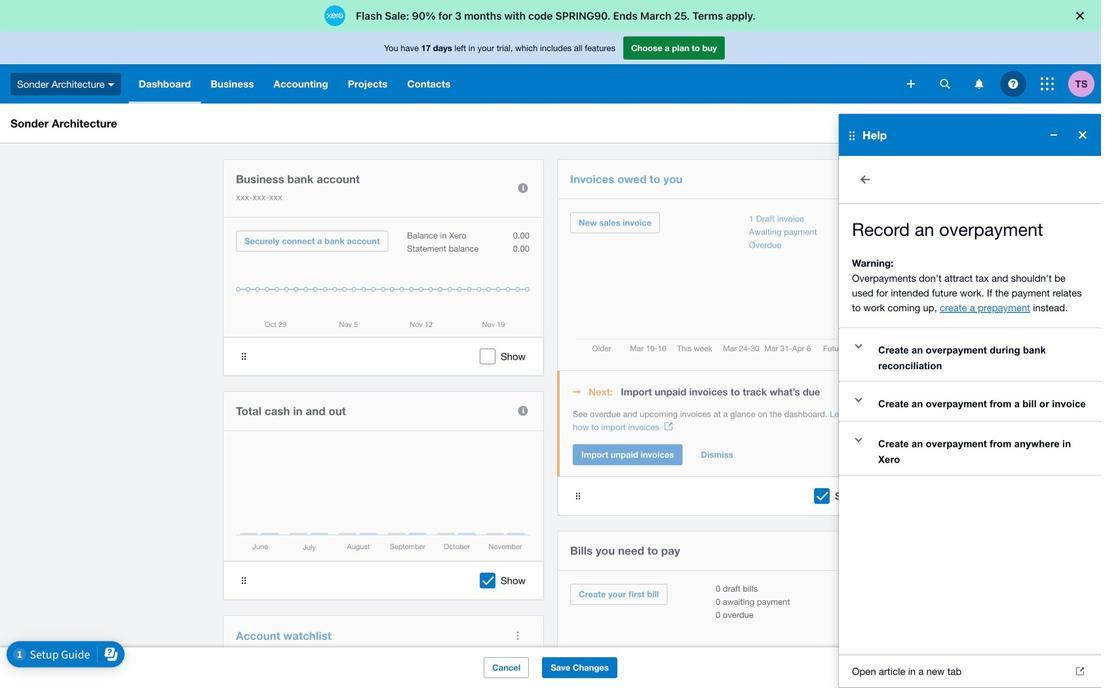 Task type: locate. For each thing, give the bounding box(es) containing it.
toggle image
[[846, 333, 872, 360], [846, 387, 872, 414], [846, 427, 872, 453]]

panel body document
[[573, 408, 866, 434]]

0 horizontal spatial svg image
[[976, 79, 984, 89]]

collapse help menu image
[[1041, 122, 1068, 148]]

svg image
[[1041, 77, 1055, 91], [941, 79, 951, 89], [908, 80, 916, 88], [108, 83, 115, 86]]

close article image
[[853, 167, 879, 193]]

banner
[[0, 31, 1102, 689]]

1 horizontal spatial svg image
[[1009, 79, 1019, 89]]

1 svg image from the left
[[976, 79, 984, 89]]

1 vertical spatial toggle image
[[846, 387, 872, 414]]

svg image
[[976, 79, 984, 89], [1009, 79, 1019, 89]]

2 toggle image from the top
[[846, 387, 872, 414]]

0 vertical spatial toggle image
[[846, 333, 872, 360]]

dialog
[[0, 0, 1102, 31]]

group
[[839, 114, 1102, 689]]

2 svg image from the left
[[1009, 79, 1019, 89]]

2 vertical spatial toggle image
[[846, 427, 872, 453]]



Task type: describe. For each thing, give the bounding box(es) containing it.
3 toggle image from the top
[[846, 427, 872, 453]]

close help menu image
[[1070, 122, 1097, 148]]

1 toggle image from the top
[[846, 333, 872, 360]]

help menu search results element
[[839, 156, 1102, 689]]

opens in a new tab image
[[665, 423, 673, 431]]



Task type: vqa. For each thing, say whether or not it's contained in the screenshot.
svg icon
yes



